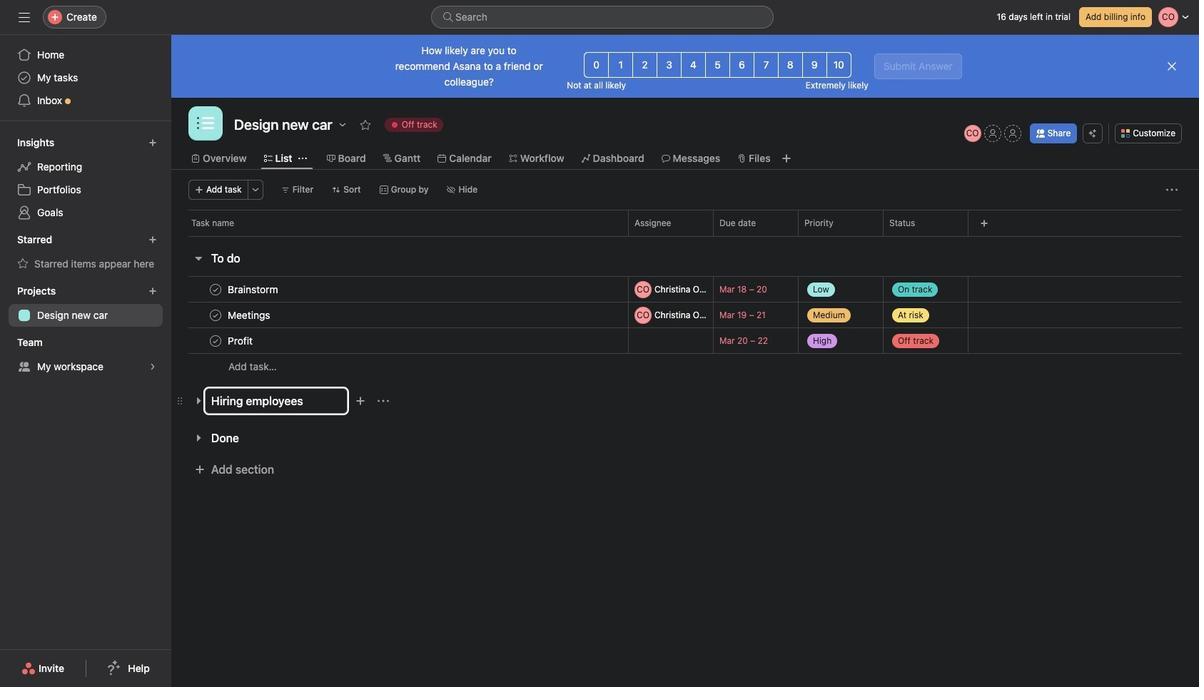 Task type: describe. For each thing, give the bounding box(es) containing it.
profit cell
[[171, 328, 628, 354]]

mark complete checkbox for task name text field inside the the profit "cell"
[[207, 332, 224, 350]]

new project or portfolio image
[[149, 287, 157, 296]]

mark complete image for task name text box
[[207, 281, 224, 298]]

dismiss image
[[1167, 61, 1178, 72]]

teams element
[[0, 330, 171, 381]]

see details, my workspace image
[[149, 363, 157, 371]]

more section actions image
[[378, 396, 389, 407]]

new insights image
[[149, 139, 157, 147]]

task name text field for meetings cell
[[225, 308, 275, 322]]

list image
[[197, 115, 214, 132]]

add items to starred image
[[149, 236, 157, 244]]

2 expand task list for this group image from the top
[[193, 433, 204, 444]]

add a task to this group image
[[355, 396, 366, 407]]

tab actions image
[[298, 154, 307, 163]]

header to do tree grid
[[171, 276, 1200, 380]]

collapse task list for this group image
[[193, 253, 204, 264]]

1 expand task list for this group image from the top
[[193, 396, 204, 407]]

add tab image
[[781, 153, 792, 164]]

more actions image
[[251, 186, 260, 194]]

meetings cell
[[171, 302, 628, 328]]

mark complete checkbox for task name text field in meetings cell
[[207, 307, 224, 324]]



Task type: vqa. For each thing, say whether or not it's contained in the screenshot.
the
no



Task type: locate. For each thing, give the bounding box(es) containing it.
row
[[171, 210, 1200, 236], [189, 236, 1183, 237], [171, 276, 1200, 303], [171, 302, 1200, 328], [171, 328, 1200, 354], [171, 353, 1200, 380]]

1 vertical spatial task name text field
[[225, 334, 257, 348]]

mark complete image
[[207, 307, 224, 324]]

task name text field for the profit "cell"
[[225, 334, 257, 348]]

2 mark complete checkbox from the top
[[207, 307, 224, 324]]

mark complete image up mark complete image
[[207, 281, 224, 298]]

add field image
[[980, 219, 989, 228]]

1 vertical spatial mark complete image
[[207, 332, 224, 350]]

0 vertical spatial mark complete image
[[207, 281, 224, 298]]

Mark complete checkbox
[[207, 281, 224, 298], [207, 307, 224, 324], [207, 332, 224, 350]]

mark complete checkbox for task name text box
[[207, 281, 224, 298]]

2 task name text field from the top
[[225, 334, 257, 348]]

1 vertical spatial expand task list for this group image
[[193, 433, 204, 444]]

None radio
[[584, 52, 609, 78], [633, 52, 658, 78], [657, 52, 682, 78], [730, 52, 755, 78], [754, 52, 779, 78], [778, 52, 803, 78], [803, 52, 827, 78], [827, 52, 852, 78], [584, 52, 609, 78], [633, 52, 658, 78], [657, 52, 682, 78], [730, 52, 755, 78], [754, 52, 779, 78], [778, 52, 803, 78], [803, 52, 827, 78], [827, 52, 852, 78]]

2 vertical spatial mark complete checkbox
[[207, 332, 224, 350]]

1 task name text field from the top
[[225, 308, 275, 322]]

3 mark complete checkbox from the top
[[207, 332, 224, 350]]

starred element
[[0, 227, 171, 278]]

global element
[[0, 35, 171, 121]]

1 vertical spatial mark complete checkbox
[[207, 307, 224, 324]]

Task name text field
[[225, 308, 275, 322], [225, 334, 257, 348]]

mark complete checkbox inside 'brainstorm' cell
[[207, 281, 224, 298]]

expand task list for this group image
[[193, 396, 204, 407], [193, 433, 204, 444]]

hide sidebar image
[[19, 11, 30, 23]]

2 mark complete image from the top
[[207, 332, 224, 350]]

mark complete image inside the profit "cell"
[[207, 332, 224, 350]]

manage project members image
[[965, 125, 982, 142]]

1 mark complete image from the top
[[207, 281, 224, 298]]

None radio
[[609, 52, 633, 78], [681, 52, 706, 78], [706, 52, 730, 78], [609, 52, 633, 78], [681, 52, 706, 78], [706, 52, 730, 78]]

ask ai image
[[1089, 129, 1098, 138]]

0 vertical spatial mark complete checkbox
[[207, 281, 224, 298]]

task name text field inside the profit "cell"
[[225, 334, 257, 348]]

mark complete image
[[207, 281, 224, 298], [207, 332, 224, 350]]

Task name text field
[[225, 282, 282, 297]]

add to starred image
[[360, 119, 371, 131]]

0 vertical spatial task name text field
[[225, 308, 275, 322]]

1 mark complete checkbox from the top
[[207, 281, 224, 298]]

mark complete image inside 'brainstorm' cell
[[207, 281, 224, 298]]

mark complete image down mark complete image
[[207, 332, 224, 350]]

option group
[[584, 52, 852, 78]]

mark complete image for task name text field inside the the profit "cell"
[[207, 332, 224, 350]]

0 vertical spatial expand task list for this group image
[[193, 396, 204, 407]]

projects element
[[0, 278, 171, 330]]

insights element
[[0, 130, 171, 227]]

New section text field
[[205, 388, 348, 414]]

task name text field inside meetings cell
[[225, 308, 275, 322]]

mark complete checkbox inside the profit "cell"
[[207, 332, 224, 350]]

brainstorm cell
[[171, 276, 628, 303]]

list box
[[431, 6, 774, 29]]

mark complete checkbox inside meetings cell
[[207, 307, 224, 324]]



